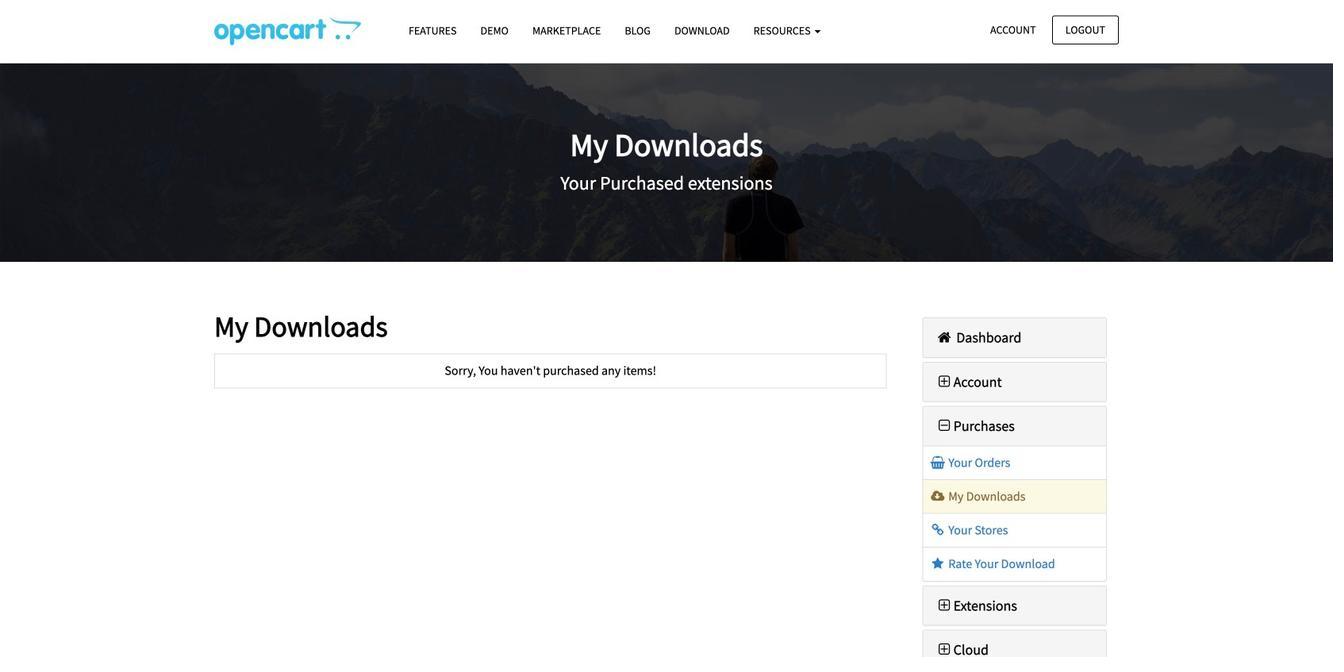 Task type: vqa. For each thing, say whether or not it's contained in the screenshot.
minus square o icon
yes



Task type: locate. For each thing, give the bounding box(es) containing it.
plus square o image down star image
[[935, 598, 954, 612]]

cloud download image
[[930, 490, 946, 503]]

plus square o image down home image
[[935, 374, 954, 389]]

shopping basket image
[[930, 456, 946, 469]]

home image
[[935, 330, 954, 344]]

0 vertical spatial plus square o image
[[935, 374, 954, 389]]

1 vertical spatial plus square o image
[[935, 598, 954, 612]]

link image
[[930, 524, 946, 537]]

star image
[[930, 558, 946, 570]]

plus square o image
[[935, 374, 954, 389], [935, 598, 954, 612]]



Task type: describe. For each thing, give the bounding box(es) containing it.
1 plus square o image from the top
[[935, 374, 954, 389]]

2 plus square o image from the top
[[935, 598, 954, 612]]

minus square o image
[[935, 419, 954, 433]]

opencart - downloads image
[[214, 17, 361, 45]]

plus square o image
[[935, 642, 954, 657]]



